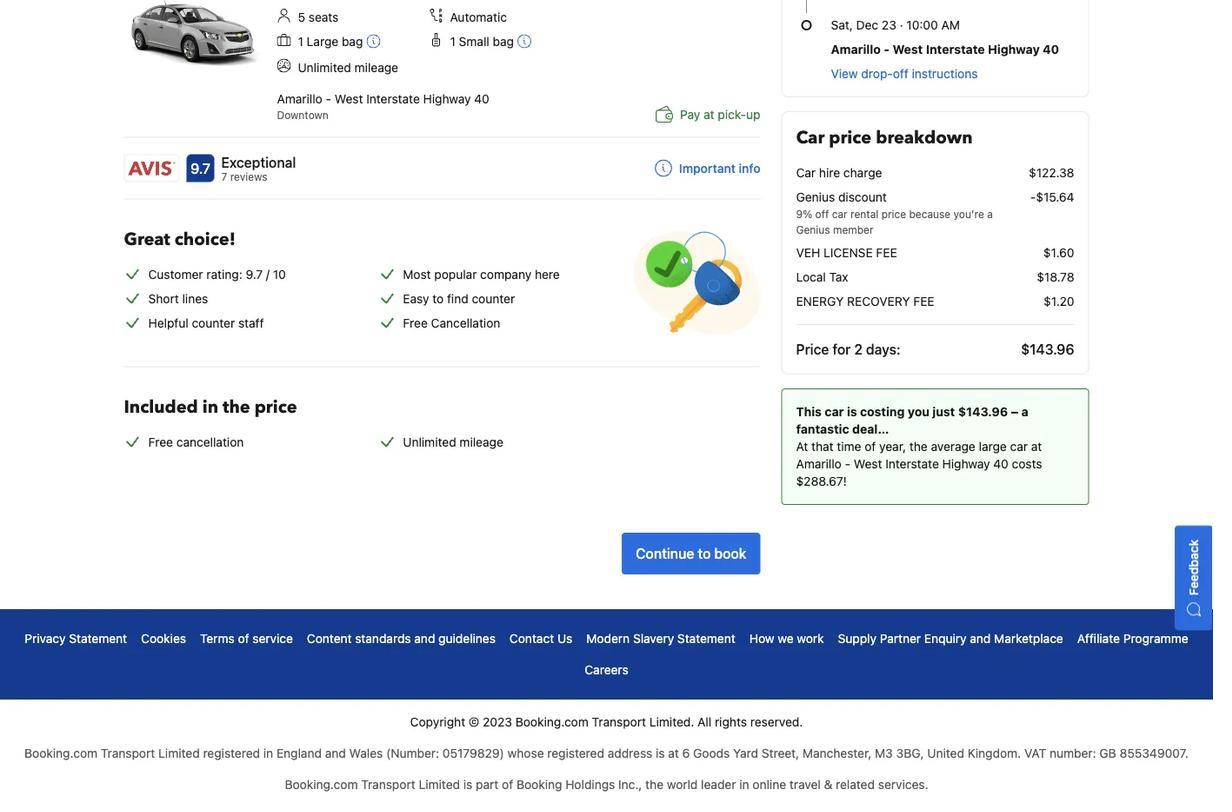 Task type: locate. For each thing, give the bounding box(es) containing it.
west up view drop-off instructions
[[893, 42, 923, 57]]

at right pay
[[704, 107, 715, 121]]

2 vertical spatial in
[[740, 778, 749, 792]]

1 horizontal spatial registered
[[547, 747, 605, 761]]

genius down 9%
[[796, 224, 830, 236]]

1 1 from the left
[[298, 34, 303, 49]]

costs
[[1012, 457, 1043, 471]]

9.7 inside product card 'group'
[[191, 160, 210, 176]]

2 vertical spatial price
[[255, 395, 297, 419]]

am
[[942, 18, 960, 32]]

off left instructions
[[893, 67, 909, 81]]

booking.com
[[516, 715, 589, 730], [24, 747, 98, 761], [285, 778, 358, 792]]

2 horizontal spatial price
[[882, 208, 907, 220]]

terms of service link
[[200, 631, 293, 648]]

1 horizontal spatial bag
[[493, 34, 514, 49]]

0 horizontal spatial 9.7
[[191, 160, 210, 176]]

1 left small
[[450, 34, 456, 49]]

unlimited mileage inside product card 'group'
[[298, 60, 398, 74]]

year,
[[880, 440, 906, 454]]

gb
[[1100, 747, 1117, 761]]

1 vertical spatial limited
[[419, 778, 460, 792]]

1 vertical spatial unlimited
[[403, 435, 456, 449]]

a
[[987, 208, 993, 220], [1022, 405, 1029, 419]]

because
[[909, 208, 951, 220]]

0 vertical spatial $143.96
[[1021, 341, 1075, 358]]

off inside genius discount 9% off car rental price because you're a genius member
[[816, 208, 829, 220]]

west
[[893, 42, 923, 57], [335, 91, 363, 106], [854, 457, 882, 471]]

a right you're on the right
[[987, 208, 993, 220]]

2 vertical spatial booking.com
[[285, 778, 358, 792]]

0 vertical spatial off
[[893, 67, 909, 81]]

local
[[796, 270, 826, 284]]

2 vertical spatial car
[[1010, 440, 1028, 454]]

in left england
[[263, 747, 273, 761]]

fee right license
[[876, 246, 897, 260]]

0 horizontal spatial and
[[325, 747, 346, 761]]

2 horizontal spatial in
[[740, 778, 749, 792]]

free down included
[[148, 435, 173, 449]]

1 vertical spatial the
[[910, 440, 928, 454]]

that
[[812, 440, 834, 454]]

0 vertical spatial price
[[829, 126, 872, 150]]

the right year,
[[910, 440, 928, 454]]

and
[[414, 632, 435, 646], [970, 632, 991, 646], [325, 747, 346, 761]]

- inside amarillo - west interstate highway 40 downtown
[[326, 91, 331, 106]]

modern slavery statement link
[[587, 631, 736, 648]]

0 vertical spatial unlimited mileage
[[298, 60, 398, 74]]

modern
[[587, 632, 630, 646]]

the up cancellation on the left
[[223, 395, 250, 419]]

lines
[[182, 291, 208, 306]]

of right part
[[502, 778, 513, 792]]

the right the inc.,
[[646, 778, 664, 792]]

at up 'costs'
[[1031, 440, 1042, 454]]

1 tooltip arial label image from the left
[[367, 34, 380, 48]]

1 vertical spatial booking.com
[[24, 747, 98, 761]]

wales
[[349, 747, 383, 761]]

9.7 left 7
[[191, 160, 210, 176]]

to
[[433, 291, 444, 306], [698, 546, 711, 562]]

40
[[1043, 42, 1060, 57], [474, 91, 490, 106], [994, 457, 1009, 471]]

2 statement from the left
[[678, 632, 736, 646]]

1 registered from the left
[[203, 747, 260, 761]]

1 horizontal spatial counter
[[472, 291, 515, 306]]

limited for is
[[419, 778, 460, 792]]

fee right the recovery
[[914, 294, 935, 309]]

standards
[[355, 632, 411, 646]]

1 vertical spatial west
[[335, 91, 363, 106]]

1 vertical spatial highway
[[423, 91, 471, 106]]

supply partner enquiry and marketplace link
[[838, 631, 1064, 648]]

footer
[[0, 610, 1213, 797]]

west down 1 large bag on the top of page
[[335, 91, 363, 106]]

1 vertical spatial 9.7
[[246, 267, 263, 281]]

staff
[[238, 316, 264, 330]]

product card group
[[124, 0, 782, 185]]

a inside genius discount 9% off car rental price because you're a genius member
[[987, 208, 993, 220]]

1 vertical spatial to
[[698, 546, 711, 562]]

unlimited inside product card 'group'
[[298, 60, 351, 74]]

cookies
[[141, 632, 186, 646]]

holdings
[[566, 778, 615, 792]]

deal…
[[853, 422, 890, 437]]

2 vertical spatial 40
[[994, 457, 1009, 471]]

in left online
[[740, 778, 749, 792]]

1 horizontal spatial transport
[[361, 778, 416, 792]]

leader
[[701, 778, 736, 792]]

0 horizontal spatial bag
[[342, 34, 363, 49]]

interstate inside amarillo - west interstate highway 40 downtown
[[366, 91, 420, 106]]

bag right large
[[342, 34, 363, 49]]

and right standards
[[414, 632, 435, 646]]

1 vertical spatial unlimited mileage
[[403, 435, 504, 449]]

1 vertical spatial fee
[[914, 294, 935, 309]]

tooltip arial label image
[[367, 34, 380, 48], [518, 34, 531, 48]]

1 vertical spatial at
[[1031, 440, 1042, 454]]

copyright © 2023 booking.com transport limited. all rights reserved.
[[410, 715, 803, 730]]

services.
[[878, 778, 929, 792]]

1 statement from the left
[[69, 632, 127, 646]]

1 for 1 large bag
[[298, 34, 303, 49]]

at left 6
[[668, 747, 679, 761]]

/
[[266, 267, 270, 281]]

0 horizontal spatial off
[[816, 208, 829, 220]]

car up fantastic
[[825, 405, 844, 419]]

and right enquiry
[[970, 632, 991, 646]]

a inside this car is costing you just $143.96 – a fantastic deal… at that time of year, the average large car at amarillo - west interstate highway 40 costs $288.67!
[[1022, 405, 1029, 419]]

charge
[[844, 166, 882, 180]]

content
[[307, 632, 352, 646]]

1 vertical spatial amarillo
[[277, 91, 323, 106]]

2 vertical spatial at
[[668, 747, 679, 761]]

2 car from the top
[[796, 166, 816, 180]]

40 for amarillo - west interstate highway 40
[[1043, 42, 1060, 57]]

1 horizontal spatial west
[[854, 457, 882, 471]]

0 horizontal spatial mileage
[[355, 60, 398, 74]]

vat
[[1025, 747, 1047, 761]]

2 horizontal spatial at
[[1031, 440, 1042, 454]]

at
[[796, 440, 808, 454]]

1 horizontal spatial tooltip arial label image
[[518, 34, 531, 48]]

1 vertical spatial $143.96
[[958, 405, 1008, 419]]

of down deal…
[[865, 440, 876, 454]]

bag right small
[[493, 34, 514, 49]]

fee for veh license fee
[[876, 246, 897, 260]]

car for car hire charge
[[796, 166, 816, 180]]

1 horizontal spatial fee
[[914, 294, 935, 309]]

marketplace
[[994, 632, 1064, 646]]

tooltip arial label image for 1 large bag
[[367, 34, 380, 48]]

registered left england
[[203, 747, 260, 761]]

amarillo
[[831, 42, 881, 57], [277, 91, 323, 106], [796, 457, 842, 471]]

for
[[833, 341, 851, 358]]

0 vertical spatial car
[[832, 208, 848, 220]]

1 horizontal spatial in
[[263, 747, 273, 761]]

easy
[[403, 291, 429, 306]]

9%
[[796, 208, 813, 220]]

10
[[273, 267, 286, 281]]

find
[[447, 291, 469, 306]]

0 horizontal spatial unlimited
[[298, 60, 351, 74]]

2 horizontal spatial and
[[970, 632, 991, 646]]

car
[[832, 208, 848, 220], [825, 405, 844, 419], [1010, 440, 1028, 454]]

counter down most popular company here at the left top of the page
[[472, 291, 515, 306]]

1 horizontal spatial mileage
[[460, 435, 504, 449]]

1 horizontal spatial 40
[[994, 457, 1009, 471]]

tooltip arial label image right 1 large bag on the top of page
[[367, 34, 380, 48]]

0 vertical spatial free
[[403, 316, 428, 330]]

is inside this car is costing you just $143.96 – a fantastic deal… at that time of year, the average large car at amarillo - west interstate highway 40 costs $288.67!
[[847, 405, 857, 419]]

1 vertical spatial interstate
[[366, 91, 420, 106]]

0 vertical spatial highway
[[988, 42, 1040, 57]]

free down easy
[[403, 316, 428, 330]]

0 horizontal spatial $143.96
[[958, 405, 1008, 419]]

1 horizontal spatial tooltip arial label image
[[518, 34, 531, 48]]

counter down lines
[[192, 316, 235, 330]]

view
[[831, 67, 858, 81]]

1 left large
[[298, 34, 303, 49]]

1 vertical spatial 40
[[474, 91, 490, 106]]

exceptional
[[221, 154, 296, 170]]

is up deal…
[[847, 405, 857, 419]]

to left book
[[698, 546, 711, 562]]

-
[[884, 42, 890, 57], [326, 91, 331, 106], [1031, 190, 1036, 204], [845, 457, 851, 471]]

2 horizontal spatial 40
[[1043, 42, 1060, 57]]

all
[[698, 715, 712, 730]]

$15.64
[[1036, 190, 1075, 204]]

amarillo inside amarillo - west interstate highway 40 downtown
[[277, 91, 323, 106]]

1 horizontal spatial statement
[[678, 632, 736, 646]]

40 inside amarillo - west interstate highway 40 downtown
[[474, 91, 490, 106]]

in
[[202, 395, 218, 419], [263, 747, 273, 761], [740, 778, 749, 792]]

2 1 from the left
[[450, 34, 456, 49]]

1 car from the top
[[796, 126, 825, 150]]

0 vertical spatial a
[[987, 208, 993, 220]]

0 horizontal spatial free
[[148, 435, 173, 449]]

$143.96 left –
[[958, 405, 1008, 419]]

is left 6
[[656, 747, 665, 761]]

tooltip arial label image for 1 small bag
[[518, 34, 531, 48]]

bag
[[342, 34, 363, 49], [493, 34, 514, 49]]

this
[[796, 405, 822, 419]]

statement inside the "privacy statement" link
[[69, 632, 127, 646]]

0 vertical spatial limited
[[158, 747, 200, 761]]

part
[[476, 778, 499, 792]]

car up hire
[[796, 126, 825, 150]]

info
[[739, 161, 761, 175]]

amarillo up view
[[831, 42, 881, 57]]

0 vertical spatial to
[[433, 291, 444, 306]]

tooltip arial label image right the '1 small bag'
[[518, 34, 531, 48]]

genius up 9%
[[796, 190, 835, 204]]

the inside this car is costing you just $143.96 – a fantastic deal… at that time of year, the average large car at amarillo - west interstate highway 40 costs $288.67!
[[910, 440, 928, 454]]

statement right slavery
[[678, 632, 736, 646]]

booking.com for registered
[[24, 747, 98, 761]]

0 vertical spatial 40
[[1043, 42, 1060, 57]]

1 horizontal spatial unlimited
[[403, 435, 456, 449]]

1 vertical spatial in
[[263, 747, 273, 761]]

2 vertical spatial amarillo
[[796, 457, 842, 471]]

0 horizontal spatial a
[[987, 208, 993, 220]]

fee for energy recovery fee
[[914, 294, 935, 309]]

mileage inside product card 'group'
[[355, 60, 398, 74]]

0 vertical spatial west
[[893, 42, 923, 57]]

- down time
[[845, 457, 851, 471]]

1 horizontal spatial a
[[1022, 405, 1029, 419]]

west for amarillo - west interstate highway 40 downtown
[[335, 91, 363, 106]]

west inside amarillo - west interstate highway 40 downtown
[[335, 91, 363, 106]]

at inside this car is costing you just $143.96 – a fantastic deal… at that time of year, the average large car at amarillo - west interstate highway 40 costs $288.67!
[[1031, 440, 1042, 454]]

local tax
[[796, 270, 849, 284]]

1 vertical spatial car
[[796, 166, 816, 180]]

enquiry
[[925, 632, 967, 646]]

in up cancellation on the left
[[202, 395, 218, 419]]

off inside button
[[893, 67, 909, 81]]

continue to book
[[636, 546, 747, 562]]

0 horizontal spatial transport
[[101, 747, 155, 761]]

hire
[[819, 166, 840, 180]]

1 vertical spatial free
[[148, 435, 173, 449]]

$288.67!
[[796, 475, 847, 489]]

registered
[[203, 747, 260, 761], [547, 747, 605, 761]]

9.7 left /
[[246, 267, 263, 281]]

counter
[[472, 291, 515, 306], [192, 316, 235, 330]]

2 vertical spatial west
[[854, 457, 882, 471]]

how we work
[[750, 632, 824, 646]]

40 inside this car is costing you just $143.96 – a fantastic deal… at that time of year, the average large car at amarillo - west interstate highway 40 costs $288.67!
[[994, 457, 1009, 471]]

car up 'member'
[[832, 208, 848, 220]]

downtown
[[277, 109, 329, 121]]

1 horizontal spatial booking.com
[[285, 778, 358, 792]]

2 horizontal spatial booking.com
[[516, 715, 589, 730]]

off right 9%
[[816, 208, 829, 220]]

1 horizontal spatial off
[[893, 67, 909, 81]]

0 horizontal spatial 40
[[474, 91, 490, 106]]

highway for amarillo - west interstate highway 40 downtown
[[423, 91, 471, 106]]

0 vertical spatial in
[[202, 395, 218, 419]]

highway for amarillo - west interstate highway 40
[[988, 42, 1040, 57]]

2 tooltip arial label image from the left
[[518, 34, 531, 48]]

$143.96 down $1.20
[[1021, 341, 1075, 358]]

content standards and guidelines link
[[307, 631, 496, 648]]

contact us
[[510, 632, 573, 646]]

car up 'costs'
[[1010, 440, 1028, 454]]

9.7
[[191, 160, 210, 176], [246, 267, 263, 281]]

0 vertical spatial at
[[704, 107, 715, 121]]

$143.96
[[1021, 341, 1075, 358], [958, 405, 1008, 419]]

0 horizontal spatial limited
[[158, 747, 200, 761]]

2 vertical spatial transport
[[361, 778, 416, 792]]

privacy
[[25, 632, 66, 646]]

amarillo for amarillo - west interstate highway 40
[[831, 42, 881, 57]]

2 vertical spatial is
[[464, 778, 473, 792]]

1 vertical spatial a
[[1022, 405, 1029, 419]]

2 bag from the left
[[493, 34, 514, 49]]

0 horizontal spatial price
[[255, 395, 297, 419]]

just
[[933, 405, 955, 419]]

0 vertical spatial genius
[[796, 190, 835, 204]]

amarillo up "downtown"
[[277, 91, 323, 106]]

tooltip arial label image right the '1 small bag'
[[518, 34, 531, 48]]

and left wales
[[325, 747, 346, 761]]

2 tooltip arial label image from the left
[[518, 34, 531, 48]]

discount
[[839, 190, 887, 204]]

interstate
[[926, 42, 985, 57], [366, 91, 420, 106], [886, 457, 939, 471]]

$122.38
[[1029, 166, 1075, 180]]

a right –
[[1022, 405, 1029, 419]]

registered up holdings
[[547, 747, 605, 761]]

to inside continue to book link
[[698, 546, 711, 562]]

1 horizontal spatial $143.96
[[1021, 341, 1075, 358]]

- inside this car is costing you just $143.96 – a fantastic deal… at that time of year, the average large car at amarillo - west interstate highway 40 costs $288.67!
[[845, 457, 851, 471]]

1 vertical spatial car
[[825, 405, 844, 419]]

to left find at left top
[[433, 291, 444, 306]]

0 vertical spatial the
[[223, 395, 250, 419]]

bag for 1 large bag
[[342, 34, 363, 49]]

1 vertical spatial is
[[656, 747, 665, 761]]

0 vertical spatial fee
[[876, 246, 897, 260]]

is left part
[[464, 778, 473, 792]]

content standards and guidelines
[[307, 632, 496, 646]]

helpful
[[148, 316, 189, 330]]

0 horizontal spatial registered
[[203, 747, 260, 761]]

1 horizontal spatial and
[[414, 632, 435, 646]]

05179829)
[[443, 747, 504, 761]]

0 horizontal spatial west
[[335, 91, 363, 106]]

0 vertical spatial mileage
[[355, 60, 398, 74]]

1 bag from the left
[[342, 34, 363, 49]]

tooltip arial label image for 1 small bag
[[518, 34, 531, 48]]

1 tooltip arial label image from the left
[[367, 34, 380, 48]]

highway inside amarillo - west interstate highway 40 downtown
[[423, 91, 471, 106]]

manchester,
[[803, 747, 872, 761]]

tooltip arial label image right 1 large bag on the top of page
[[367, 34, 380, 48]]

0 vertical spatial of
[[865, 440, 876, 454]]

car left hire
[[796, 166, 816, 180]]

10:00
[[907, 18, 938, 32]]

tooltip arial label image
[[367, 34, 380, 48], [518, 34, 531, 48]]

- up "downtown"
[[326, 91, 331, 106]]

1 horizontal spatial the
[[646, 778, 664, 792]]

west down time
[[854, 457, 882, 471]]

m3
[[875, 747, 893, 761]]

0 horizontal spatial statement
[[69, 632, 127, 646]]

1 horizontal spatial is
[[656, 747, 665, 761]]

statement right privacy
[[69, 632, 127, 646]]

of right terms
[[238, 632, 249, 646]]

1 horizontal spatial of
[[502, 778, 513, 792]]

amarillo up $288.67!
[[796, 457, 842, 471]]

1 genius from the top
[[796, 190, 835, 204]]

price
[[829, 126, 872, 150], [882, 208, 907, 220], [255, 395, 297, 419]]



Task type: vqa. For each thing, say whether or not it's contained in the screenshot.


Task type: describe. For each thing, give the bounding box(es) containing it.
included
[[124, 395, 198, 419]]

interstate inside this car is costing you just $143.96 – a fantastic deal… at that time of year, the average large car at amarillo - west interstate highway 40 costs $288.67!
[[886, 457, 939, 471]]

bag for 1 small bag
[[493, 34, 514, 49]]

855349007.
[[1120, 747, 1189, 761]]

price inside genius discount 9% off car rental price because you're a genius member
[[882, 208, 907, 220]]

sat,
[[831, 18, 853, 32]]

9.7 element
[[187, 154, 214, 182]]

how
[[750, 632, 775, 646]]

view drop-off instructions
[[831, 67, 978, 81]]

limited for registered
[[158, 747, 200, 761]]

west inside this car is costing you just $143.96 – a fantastic deal… at that time of year, the average large car at amarillo - west interstate highway 40 costs $288.67!
[[854, 457, 882, 471]]

us
[[558, 632, 573, 646]]

1 vertical spatial mileage
[[460, 435, 504, 449]]

yard
[[733, 747, 759, 761]]

kingdom.
[[968, 747, 1021, 761]]

privacy statement link
[[25, 631, 127, 648]]

booking.com transport limited is part of booking holdings inc., the world leader in online travel & related services.
[[285, 778, 929, 792]]

pay
[[680, 107, 701, 121]]

- down 23
[[884, 42, 890, 57]]

this car is costing you just $143.96 – a fantastic deal… at that time of year, the average large car at amarillo - west interstate highway 40 costs $288.67!
[[796, 405, 1043, 489]]

veh
[[796, 246, 820, 260]]

up
[[746, 107, 761, 121]]

tax
[[829, 270, 849, 284]]

1 small bag
[[450, 34, 514, 49]]

continue
[[636, 546, 694, 562]]

0 vertical spatial counter
[[472, 291, 515, 306]]

feedback
[[1187, 540, 1201, 596]]

highway inside this car is costing you just $143.96 – a fantastic deal… at that time of year, the average large car at amarillo - west interstate highway 40 costs $288.67!
[[943, 457, 990, 471]]

days:
[[866, 341, 901, 358]]

statement inside modern slavery statement link
[[678, 632, 736, 646]]

$1.20
[[1044, 294, 1075, 309]]

amarillo - west interstate highway 40 downtown
[[277, 91, 490, 121]]

amarillo - west interstate highway 40
[[831, 42, 1060, 57]]

2 registered from the left
[[547, 747, 605, 761]]

car price breakdown
[[796, 126, 973, 150]]

veh license fee
[[796, 246, 897, 260]]

number:
[[1050, 747, 1097, 761]]

instructions
[[912, 67, 978, 81]]

40 for amarillo - west interstate highway 40 downtown
[[474, 91, 490, 106]]

west for amarillo - west interstate highway 40
[[893, 42, 923, 57]]

seats
[[309, 10, 339, 24]]

1 vertical spatial of
[[238, 632, 249, 646]]

booking.com transport limited registered in england and wales (number: 05179829) whose registered address is at 6 goods yard street, manchester, m3 3bg, united kingdom. vat number: gb 855349007.
[[24, 747, 1189, 761]]

booking
[[517, 778, 562, 792]]

drop-
[[862, 67, 893, 81]]

inc.,
[[619, 778, 642, 792]]

company
[[480, 267, 532, 281]]

short
[[148, 291, 179, 306]]

whose
[[508, 747, 544, 761]]

affiliate programme
[[1078, 632, 1189, 646]]

1 horizontal spatial 9.7
[[246, 267, 263, 281]]

to for find
[[433, 291, 444, 306]]

large
[[979, 440, 1007, 454]]

tooltip arial label image for 1 large bag
[[367, 34, 380, 48]]

1 vertical spatial counter
[[192, 316, 235, 330]]

5 seats
[[298, 10, 339, 24]]

car inside genius discount 9% off car rental price because you're a genius member
[[832, 208, 848, 220]]

free cancellation
[[148, 435, 244, 449]]

transport for booking
[[361, 778, 416, 792]]

work
[[797, 632, 824, 646]]

supplied by rc - avis image
[[125, 155, 179, 181]]

amarillo inside this car is costing you just $143.96 – a fantastic deal… at that time of year, the average large car at amarillo - west interstate highway 40 costs $288.67!
[[796, 457, 842, 471]]

recovery
[[847, 294, 910, 309]]

member
[[833, 224, 874, 236]]

average
[[931, 440, 976, 454]]

0 horizontal spatial in
[[202, 395, 218, 419]]

at inside product card 'group'
[[704, 107, 715, 121]]

pay at pick-up
[[680, 107, 761, 121]]

related
[[836, 778, 875, 792]]

copyright
[[410, 715, 466, 730]]

0 horizontal spatial at
[[668, 747, 679, 761]]

booking.com for is
[[285, 778, 358, 792]]

we
[[778, 632, 794, 646]]

0 horizontal spatial is
[[464, 778, 473, 792]]

cancellation
[[431, 316, 500, 330]]

customer rating 9.7 exceptional element
[[221, 152, 296, 173]]

2 horizontal spatial transport
[[592, 715, 646, 730]]

5
[[298, 10, 305, 24]]

1 horizontal spatial unlimited mileage
[[403, 435, 504, 449]]

2 vertical spatial the
[[646, 778, 664, 792]]

(number:
[[386, 747, 439, 761]]

car hire charge
[[796, 166, 882, 180]]

free for free cancellation
[[148, 435, 173, 449]]

feedback button
[[1175, 526, 1213, 631]]

most
[[403, 267, 431, 281]]

1 large bag
[[298, 34, 363, 49]]

of inside this car is costing you just $143.96 – a fantastic deal… at that time of year, the average large car at amarillo - west interstate highway 40 costs $288.67!
[[865, 440, 876, 454]]

most popular company here
[[403, 267, 560, 281]]

contact us link
[[510, 631, 573, 648]]

slavery
[[633, 632, 674, 646]]

interstate for amarillo - west interstate highway 40 downtown
[[366, 91, 420, 106]]

2 genius from the top
[[796, 224, 830, 236]]

included in the price
[[124, 395, 297, 419]]

$143.96 inside this car is costing you just $143.96 – a fantastic deal… at that time of year, the average large car at amarillo - west interstate highway 40 costs $288.67!
[[958, 405, 1008, 419]]

6
[[683, 747, 690, 761]]

reviews
[[230, 171, 268, 183]]

0 horizontal spatial the
[[223, 395, 250, 419]]

amarillo for amarillo - west interstate highway 40 downtown
[[277, 91, 323, 106]]

0 vertical spatial booking.com
[[516, 715, 589, 730]]

world
[[667, 778, 698, 792]]

street,
[[762, 747, 800, 761]]

important
[[679, 161, 736, 175]]

terms of service
[[200, 632, 293, 646]]

·
[[900, 18, 903, 32]]

rating:
[[206, 267, 242, 281]]

book
[[715, 546, 747, 562]]

transport for and
[[101, 747, 155, 761]]

automatic
[[450, 10, 507, 24]]

great
[[124, 227, 170, 251]]

careers
[[585, 663, 629, 678]]

to for book
[[698, 546, 711, 562]]

1 horizontal spatial price
[[829, 126, 872, 150]]

free for free cancellation
[[403, 316, 428, 330]]

price for 2 days:
[[796, 341, 901, 358]]

- down $122.38
[[1031, 190, 1036, 204]]

2023
[[483, 715, 512, 730]]

1 for 1 small bag
[[450, 34, 456, 49]]

interstate for amarillo - west interstate highway 40
[[926, 42, 985, 57]]

exceptional 7 reviews
[[221, 154, 296, 183]]

pick-
[[718, 107, 746, 121]]

car for car price breakdown
[[796, 126, 825, 150]]

programme
[[1124, 632, 1189, 646]]

energy recovery fee
[[796, 294, 935, 309]]

affiliate programme link
[[1078, 631, 1189, 648]]

price
[[796, 341, 829, 358]]

short lines
[[148, 291, 208, 306]]

3bg,
[[896, 747, 924, 761]]

&
[[824, 778, 833, 792]]

footer containing privacy statement
[[0, 610, 1213, 797]]

great choice!
[[124, 227, 236, 251]]

costing
[[860, 405, 905, 419]]

goods
[[693, 747, 730, 761]]



